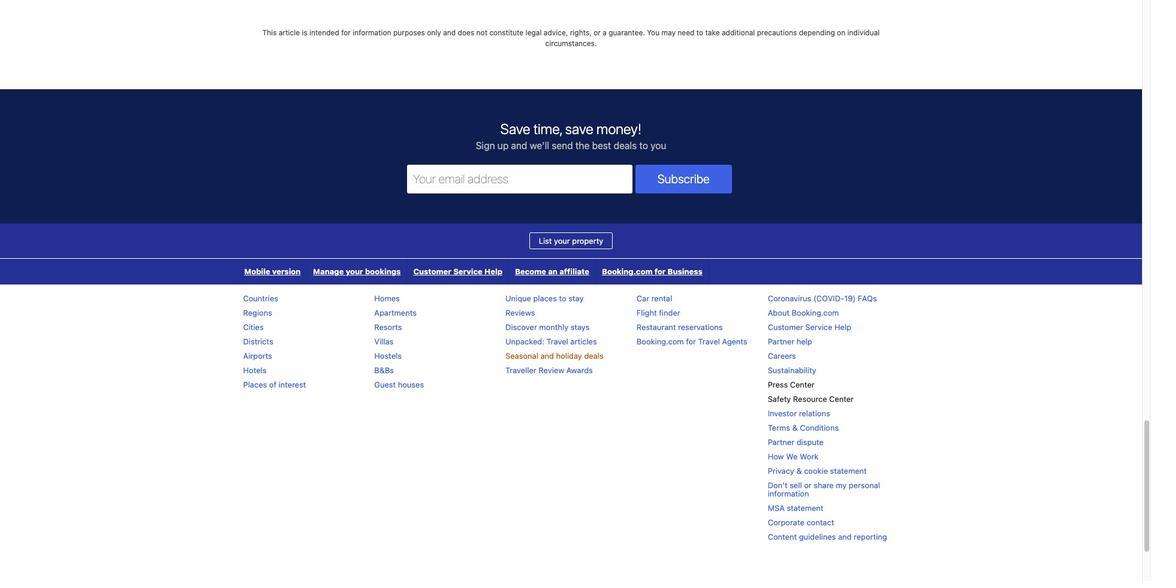 Task type: locate. For each thing, give the bounding box(es) containing it.
and inside 'save time, save money! sign up and we'll send the best deals to you'
[[511, 140, 527, 151]]

safety
[[768, 395, 791, 404]]

press
[[768, 380, 788, 390]]

guarantee​.
[[609, 28, 645, 37]]

1 horizontal spatial travel
[[698, 337, 720, 347]]

0 horizontal spatial deals
[[584, 351, 604, 361]]

Your email address email field
[[407, 165, 632, 194]]

& up "partner dispute" link
[[792, 423, 798, 433]]

this article is intended for information purposes only and does not constitute legal advice, rights, or a guarantee​. ​​you may need to take additional precautions depending on individual circumstances.
[[262, 28, 880, 48]]

awards
[[567, 366, 593, 375]]

guest
[[374, 380, 396, 390]]

or inside this article is intended for information purposes only and does not constitute legal advice, rights, or a guarantee​. ​​you may need to take additional precautions depending on individual circumstances.
[[594, 28, 601, 37]]

0 vertical spatial booking.com
[[602, 267, 653, 276]]

0 horizontal spatial or
[[594, 28, 601, 37]]

how
[[768, 452, 784, 462]]

b&bs
[[374, 366, 394, 375]]

customer service help link
[[407, 259, 509, 285], [768, 323, 852, 332]]

1 horizontal spatial or
[[804, 481, 812, 491]]

resource
[[793, 395, 827, 404]]

1 vertical spatial your
[[346, 267, 363, 276]]

villas link
[[374, 337, 394, 347]]

subscribe
[[658, 172, 710, 186]]

homes
[[374, 294, 400, 303]]

msa statement link
[[768, 504, 824, 513]]

coronavirus (covid-19) faqs link
[[768, 294, 877, 303]]

airports link
[[243, 351, 272, 361]]

2 partner from the top
[[768, 438, 795, 447]]

0 horizontal spatial for
[[341, 28, 351, 37]]

booking.com down restaurant
[[637, 337, 684, 347]]

0 horizontal spatial your
[[346, 267, 363, 276]]

does
[[458, 28, 474, 37]]

travel
[[547, 337, 568, 347], [698, 337, 720, 347]]

1 vertical spatial information
[[768, 489, 809, 499]]

information up msa statement link
[[768, 489, 809, 499]]

business
[[668, 267, 703, 276]]

0 horizontal spatial customer service help link
[[407, 259, 509, 285]]

for left the business
[[655, 267, 666, 276]]

0 vertical spatial deals
[[614, 140, 637, 151]]

1 vertical spatial customer service help link
[[768, 323, 852, 332]]

flight finder link
[[637, 308, 680, 318]]

and left reporting
[[838, 533, 852, 542]]

help left become
[[485, 267, 503, 276]]

0 vertical spatial your
[[554, 236, 570, 246]]

&
[[792, 423, 798, 433], [797, 467, 802, 476]]

stays
[[571, 323, 590, 332]]

0 vertical spatial service
[[453, 267, 483, 276]]

for down reservations in the bottom right of the page
[[686, 337, 696, 347]]

1 travel from the left
[[547, 337, 568, 347]]

share
[[814, 481, 834, 491]]

mobile version link
[[238, 259, 307, 285]]

0 horizontal spatial customer
[[413, 267, 452, 276]]

help inside coronavirus (covid-19) faqs about booking.com customer service help partner help careers sustainability press center safety resource center investor relations terms & conditions partner dispute how we work privacy & cookie statement don't sell or share my personal information msa statement corporate contact content guidelines and reporting
[[835, 323, 852, 332]]

apartments link
[[374, 308, 417, 318]]

1 vertical spatial customer
[[768, 323, 803, 332]]

0 vertical spatial partner
[[768, 337, 795, 347]]

0 horizontal spatial help
[[485, 267, 503, 276]]

monthly
[[539, 323, 569, 332]]

to left stay
[[559, 294, 567, 303]]

travel inside car rental flight finder restaurant reservations booking.com for travel agents
[[698, 337, 720, 347]]

navigation
[[238, 259, 709, 285]]

and up traveller review awards link
[[541, 351, 554, 361]]

travel down reservations in the bottom right of the page
[[698, 337, 720, 347]]

subscribe button
[[635, 165, 732, 194]]

places
[[533, 294, 557, 303]]

center up 'relations'
[[829, 395, 854, 404]]

sign
[[476, 140, 495, 151]]

holiday
[[556, 351, 582, 361]]

0 vertical spatial center
[[790, 380, 815, 390]]

you
[[651, 140, 666, 151]]

constitute
[[490, 28, 524, 37]]

guidelines
[[799, 533, 836, 542]]

1 vertical spatial center
[[829, 395, 854, 404]]

statement up my
[[830, 467, 867, 476]]

statement up corporate contact link
[[787, 504, 824, 513]]

purposes
[[393, 28, 425, 37]]

rights,
[[570, 28, 592, 37]]

review
[[539, 366, 564, 375]]

for inside booking.com for business link
[[655, 267, 666, 276]]

2 travel from the left
[[698, 337, 720, 347]]

booking.com inside navigation
[[602, 267, 653, 276]]

booking.com up car
[[602, 267, 653, 276]]

mobile
[[244, 267, 270, 276]]

partner up the careers
[[768, 337, 795, 347]]

deals
[[614, 140, 637, 151], [584, 351, 604, 361]]

for right intended
[[341, 28, 351, 37]]

legal
[[526, 28, 542, 37]]

(covid-
[[814, 294, 844, 303]]

1 vertical spatial statement
[[787, 504, 824, 513]]

0 vertical spatial &
[[792, 423, 798, 433]]

booking.com inside coronavirus (covid-19) faqs about booking.com customer service help partner help careers sustainability press center safety resource center investor relations terms & conditions partner dispute how we work privacy & cookie statement don't sell or share my personal information msa statement corporate contact content guidelines and reporting
[[792, 308, 839, 318]]

information
[[353, 28, 391, 37], [768, 489, 809, 499]]

travel up the seasonal and holiday deals link
[[547, 337, 568, 347]]

0 vertical spatial or
[[594, 28, 601, 37]]

2 vertical spatial for
[[686, 337, 696, 347]]

of
[[269, 380, 277, 390]]

to inside this article is intended for information purposes only and does not constitute legal advice, rights, or a guarantee​. ​​you may need to take additional precautions depending on individual circumstances.
[[697, 28, 703, 37]]

& up "sell" on the bottom of page
[[797, 467, 802, 476]]

1 horizontal spatial to
[[640, 140, 648, 151]]

deals down articles
[[584, 351, 604, 361]]

to left you
[[640, 140, 648, 151]]

become
[[515, 267, 546, 276]]

1 horizontal spatial for
[[655, 267, 666, 276]]

or left a
[[594, 28, 601, 37]]

deals down money!
[[614, 140, 637, 151]]

and inside this article is intended for information purposes only and does not constitute legal advice, rights, or a guarantee​. ​​you may need to take additional precautions depending on individual circumstances.
[[443, 28, 456, 37]]

list your property link
[[529, 233, 613, 249]]

0 horizontal spatial to
[[559, 294, 567, 303]]

1 vertical spatial deals
[[584, 351, 604, 361]]

2 horizontal spatial to
[[697, 28, 703, 37]]

this
[[262, 28, 277, 37]]

for inside this article is intended for information purposes only and does not constitute legal advice, rights, or a guarantee​. ​​you may need to take additional precautions depending on individual circumstances.
[[341, 28, 351, 37]]

reviews link
[[506, 308, 535, 318]]

0 horizontal spatial service
[[453, 267, 483, 276]]

1 vertical spatial service
[[806, 323, 833, 332]]

1 horizontal spatial information
[[768, 489, 809, 499]]

mobile version
[[244, 267, 301, 276]]

about booking.com link
[[768, 308, 839, 318]]

get the free booking.com app now region
[[243, 580, 899, 582]]

center
[[790, 380, 815, 390], [829, 395, 854, 404]]

and right only
[[443, 28, 456, 37]]

to
[[697, 28, 703, 37], [640, 140, 648, 151], [559, 294, 567, 303]]

investor relations link
[[768, 409, 830, 419]]

0 horizontal spatial travel
[[547, 337, 568, 347]]

1 horizontal spatial your
[[554, 236, 570, 246]]

intended
[[309, 28, 339, 37]]

partner down terms
[[768, 438, 795, 447]]

1 horizontal spatial help
[[835, 323, 852, 332]]

an
[[548, 267, 558, 276]]

your right the list
[[554, 236, 570, 246]]

2 vertical spatial booking.com
[[637, 337, 684, 347]]

take
[[706, 28, 720, 37]]

time,
[[534, 121, 562, 137]]

districts
[[243, 337, 273, 347]]

1 horizontal spatial customer
[[768, 323, 803, 332]]

stay
[[569, 294, 584, 303]]

circumstances.
[[545, 39, 597, 48]]

0 vertical spatial customer
[[413, 267, 452, 276]]

only
[[427, 28, 441, 37]]

contact
[[807, 518, 834, 528]]

customer up partner help link
[[768, 323, 803, 332]]

1 horizontal spatial deals
[[614, 140, 637, 151]]

0 horizontal spatial information
[[353, 28, 391, 37]]

partner dispute link
[[768, 438, 824, 447]]

​​you
[[647, 28, 660, 37]]

for inside car rental flight finder restaurant reservations booking.com for travel agents
[[686, 337, 696, 347]]

1 vertical spatial help
[[835, 323, 852, 332]]

2 vertical spatial to
[[559, 294, 567, 303]]

unpacked: travel articles link
[[506, 337, 597, 347]]

1 vertical spatial to
[[640, 140, 648, 151]]

unique places to stay link
[[506, 294, 584, 303]]

service
[[453, 267, 483, 276], [806, 323, 833, 332]]

0 vertical spatial help
[[485, 267, 503, 276]]

1 vertical spatial for
[[655, 267, 666, 276]]

places of interest link
[[243, 380, 306, 390]]

0 vertical spatial to
[[697, 28, 703, 37]]

1 horizontal spatial customer service help link
[[768, 323, 852, 332]]

your for bookings
[[346, 267, 363, 276]]

careers link
[[768, 351, 796, 361]]

2 horizontal spatial for
[[686, 337, 696, 347]]

1 horizontal spatial statement
[[830, 467, 867, 476]]

19)
[[844, 294, 856, 303]]

to left take
[[697, 28, 703, 37]]

booking.com for business
[[602, 267, 703, 276]]

cookie
[[804, 467, 828, 476]]

0 vertical spatial customer service help link
[[407, 259, 509, 285]]

or inside coronavirus (covid-19) faqs about booking.com customer service help partner help careers sustainability press center safety resource center investor relations terms & conditions partner dispute how we work privacy & cookie statement don't sell or share my personal information msa statement corporate contact content guidelines and reporting
[[804, 481, 812, 491]]

or right "sell" on the bottom of page
[[804, 481, 812, 491]]

help down 19)
[[835, 323, 852, 332]]

advice,
[[544, 28, 568, 37]]

information inside coronavirus (covid-19) faqs about booking.com customer service help partner help careers sustainability press center safety resource center investor relations terms & conditions partner dispute how we work privacy & cookie statement don't sell or share my personal information msa statement corporate contact content guidelines and reporting
[[768, 489, 809, 499]]

hostels link
[[374, 351, 402, 361]]

1 vertical spatial partner
[[768, 438, 795, 447]]

0 horizontal spatial center
[[790, 380, 815, 390]]

1 horizontal spatial service
[[806, 323, 833, 332]]

navigation containing mobile version
[[238, 259, 709, 285]]

navigation inside save time, save money! footer
[[238, 259, 709, 285]]

center up resource
[[790, 380, 815, 390]]

booking.com down the coronavirus (covid-19) faqs link at the bottom right of the page
[[792, 308, 839, 318]]

and right up
[[511, 140, 527, 151]]

countries link
[[243, 294, 278, 303]]

1 vertical spatial or
[[804, 481, 812, 491]]

0 vertical spatial information
[[353, 28, 391, 37]]

flight
[[637, 308, 657, 318]]

0 vertical spatial statement
[[830, 467, 867, 476]]

your right manage
[[346, 267, 363, 276]]

1 vertical spatial booking.com
[[792, 308, 839, 318]]

and inside unique places to stay reviews discover monthly stays unpacked: travel articles seasonal and holiday deals traveller review awards
[[541, 351, 554, 361]]

0 vertical spatial for
[[341, 28, 351, 37]]

customer right bookings
[[413, 267, 452, 276]]

information left purposes
[[353, 28, 391, 37]]

countries regions cities districts airports hotels places of interest
[[243, 294, 306, 390]]

corporate contact link
[[768, 518, 834, 528]]



Task type: vqa. For each thing, say whether or not it's contained in the screenshot.
DESK
no



Task type: describe. For each thing, give the bounding box(es) containing it.
houses
[[398, 380, 424, 390]]

version
[[272, 267, 301, 276]]

resorts link
[[374, 323, 402, 332]]

customer inside coronavirus (covid-19) faqs about booking.com customer service help partner help careers sustainability press center safety resource center investor relations terms & conditions partner dispute how we work privacy & cookie statement don't sell or share my personal information msa statement corporate contact content guidelines and reporting
[[768, 323, 803, 332]]

customer service help link for partner help
[[768, 323, 852, 332]]

districts link
[[243, 337, 273, 347]]

how we work link
[[768, 452, 819, 462]]

send
[[552, 140, 573, 151]]

help inside navigation
[[485, 267, 503, 276]]

traveller
[[506, 366, 537, 375]]

not
[[476, 28, 488, 37]]

customer service help link for become an affiliate
[[407, 259, 509, 285]]

list
[[539, 236, 552, 246]]

and inside coronavirus (covid-19) faqs about booking.com customer service help partner help careers sustainability press center safety resource center investor relations terms & conditions partner dispute how we work privacy & cookie statement don't sell or share my personal information msa statement corporate contact content guidelines and reporting
[[838, 533, 852, 542]]

we'll
[[530, 140, 549, 151]]

service inside coronavirus (covid-19) faqs about booking.com customer service help partner help careers sustainability press center safety resource center investor relations terms & conditions partner dispute how we work privacy & cookie statement don't sell or share my personal information msa statement corporate contact content guidelines and reporting
[[806, 323, 833, 332]]

places
[[243, 380, 267, 390]]

precautions
[[757, 28, 797, 37]]

don't sell or share my personal information link
[[768, 481, 880, 499]]

up
[[498, 140, 509, 151]]

personal
[[849, 481, 880, 491]]

guest houses link
[[374, 380, 424, 390]]

1 horizontal spatial center
[[829, 395, 854, 404]]

corporate
[[768, 518, 805, 528]]

manage your bookings
[[313, 267, 401, 276]]

is
[[302, 28, 307, 37]]

0 horizontal spatial statement
[[787, 504, 824, 513]]

safety resource center link
[[768, 395, 854, 404]]

cities
[[243, 323, 264, 332]]

additional
[[722, 28, 755, 37]]

articles
[[570, 337, 597, 347]]

car rental flight finder restaurant reservations booking.com for travel agents
[[637, 294, 748, 347]]

customer service help
[[413, 267, 503, 276]]

conditions
[[800, 423, 839, 433]]

1 vertical spatial &
[[797, 467, 802, 476]]

sell
[[790, 481, 802, 491]]

traveller review awards link
[[506, 366, 593, 375]]

unique places to stay reviews discover monthly stays unpacked: travel articles seasonal and holiday deals traveller review awards
[[506, 294, 604, 375]]

may
[[662, 28, 676, 37]]

1 partner from the top
[[768, 337, 795, 347]]

need
[[678, 28, 695, 37]]

discover monthly stays link
[[506, 323, 590, 332]]

list your property
[[539, 236, 603, 246]]

best
[[592, 140, 611, 151]]

become an affiliate link
[[509, 259, 595, 285]]

affiliate
[[560, 267, 589, 276]]

help
[[797, 337, 812, 347]]

save
[[501, 121, 530, 137]]

deals inside unique places to stay reviews discover monthly stays unpacked: travel articles seasonal and holiday deals traveller review awards
[[584, 351, 604, 361]]

unpacked:
[[506, 337, 544, 347]]

save
[[565, 121, 594, 137]]

cities link
[[243, 323, 264, 332]]

terms & conditions link
[[768, 423, 839, 433]]

relations
[[799, 409, 830, 419]]

my
[[836, 481, 847, 491]]

about
[[768, 308, 790, 318]]

coronavirus
[[768, 294, 812, 303]]

agents
[[722, 337, 748, 347]]

homes link
[[374, 294, 400, 303]]

finder
[[659, 308, 680, 318]]

to inside unique places to stay reviews discover monthly stays unpacked: travel articles seasonal and holiday deals traveller review awards
[[559, 294, 567, 303]]

deals inside 'save time, save money! sign up and we'll send the best deals to you'
[[614, 140, 637, 151]]

the
[[576, 140, 590, 151]]

reviews
[[506, 308, 535, 318]]

booking.com inside car rental flight finder restaurant reservations booking.com for travel agents
[[637, 337, 684, 347]]

depending
[[799, 28, 835, 37]]

car rental link
[[637, 294, 672, 303]]

coronavirus (covid-19) faqs about booking.com customer service help partner help careers sustainability press center safety resource center investor relations terms & conditions partner dispute how we work privacy & cookie statement don't sell or share my personal information msa statement corporate contact content guidelines and reporting
[[768, 294, 887, 542]]

hotels link
[[243, 366, 267, 375]]

content guidelines and reporting link
[[768, 533, 887, 542]]

resorts
[[374, 323, 402, 332]]

travel inside unique places to stay reviews discover monthly stays unpacked: travel articles seasonal and holiday deals traveller review awards
[[547, 337, 568, 347]]

car
[[637, 294, 650, 303]]

article
[[279, 28, 300, 37]]

terms
[[768, 423, 790, 433]]

countries
[[243, 294, 278, 303]]

msa
[[768, 504, 785, 513]]

to inside 'save time, save money! sign up and we'll send the best deals to you'
[[640, 140, 648, 151]]

reservations
[[678, 323, 723, 332]]

work
[[800, 452, 819, 462]]

save time, save money! footer
[[0, 89, 1142, 582]]

content
[[768, 533, 797, 542]]

booking.com for travel agents link
[[637, 337, 748, 347]]

become an affiliate
[[515, 267, 589, 276]]

a
[[603, 28, 607, 37]]

sustainability link
[[768, 366, 817, 375]]

seasonal and holiday deals link
[[506, 351, 604, 361]]

unique
[[506, 294, 531, 303]]

seasonal
[[506, 351, 538, 361]]

manage
[[313, 267, 344, 276]]

privacy & cookie statement link
[[768, 467, 867, 476]]

rental
[[652, 294, 672, 303]]

your for property
[[554, 236, 570, 246]]

service inside navigation
[[453, 267, 483, 276]]

manage your bookings link
[[307, 259, 407, 285]]

information inside this article is intended for information purposes only and does not constitute legal advice, rights, or a guarantee​. ​​you may need to take additional precautions depending on individual circumstances.
[[353, 28, 391, 37]]

investor
[[768, 409, 797, 419]]

we
[[786, 452, 798, 462]]

sustainability
[[768, 366, 817, 375]]



